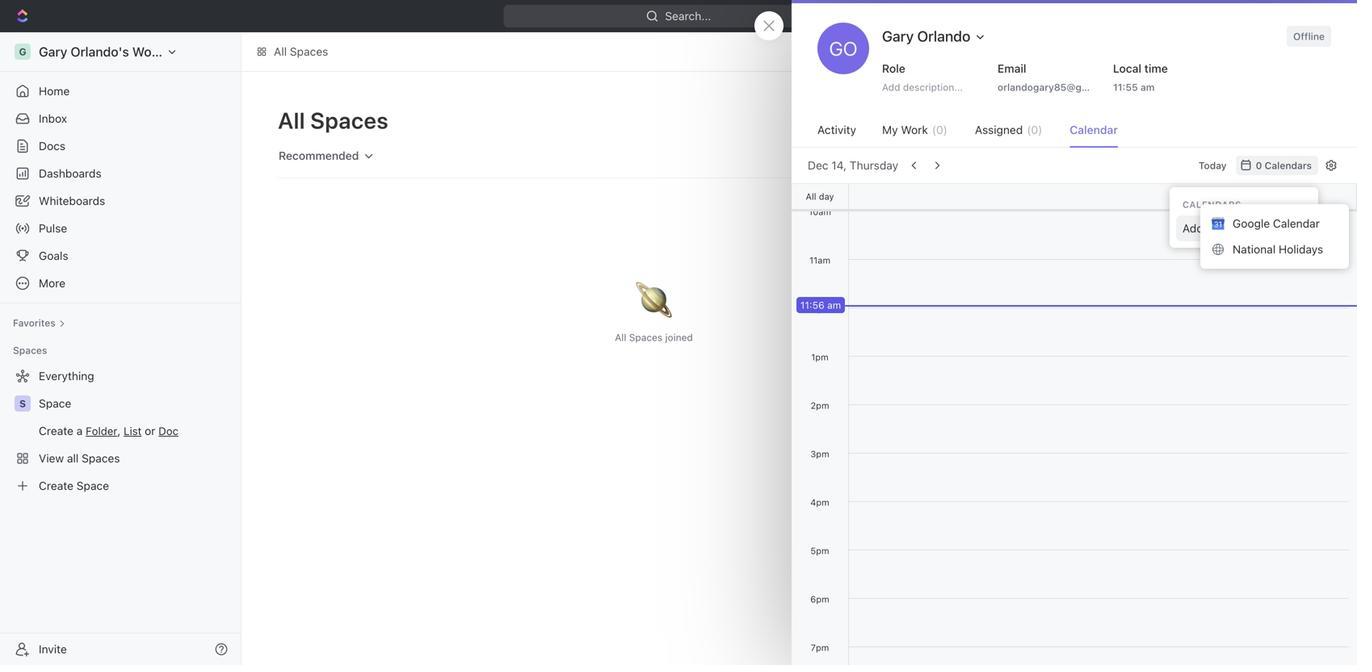 Task type: vqa. For each thing, say whether or not it's contained in the screenshot.
the top Dec
no



Task type: locate. For each thing, give the bounding box(es) containing it.
joined
[[665, 332, 693, 343]]

2 horizontal spatial calendar
[[1273, 217, 1320, 230]]

home
[[39, 84, 70, 98]]

2pm
[[811, 401, 829, 411]]

calendars
[[1265, 160, 1312, 171], [1183, 200, 1242, 210]]

2 vertical spatial space
[[39, 397, 71, 410]]

calendar up national
[[1206, 222, 1253, 235]]

1 horizontal spatial s
[[1084, 179, 1091, 190]]

time
[[1144, 62, 1168, 75]]

local
[[1113, 62, 1141, 75]]

orlandogary85@gmail.com
[[998, 82, 1124, 93]]

add inside 'role add description...'
[[882, 82, 900, 93]]

my
[[882, 123, 898, 137]]

0 horizontal spatial add
[[882, 82, 900, 93]]

1 horizontal spatial space
[[987, 114, 1020, 128]]

favorites
[[13, 317, 56, 329]]

email
[[998, 62, 1026, 75]]

calendars up add calendar at the right of the page
[[1183, 200, 1242, 210]]

pulse link
[[6, 216, 234, 242]]

all spaces joined
[[615, 332, 693, 343]]

1 vertical spatial space
[[1107, 177, 1140, 191]]

s
[[1084, 179, 1091, 190], [19, 398, 26, 410]]

dashboards
[[39, 167, 101, 180]]

sidebar navigation
[[0, 32, 242, 666]]

space, , element
[[1078, 174, 1097, 194], [15, 396, 31, 412]]

5pm
[[810, 546, 829, 557]]

1 horizontal spatial calendars
[[1265, 160, 1312, 171]]

0 horizontal spatial space
[[39, 397, 71, 410]]

1 vertical spatial s
[[19, 398, 26, 410]]

calendar down 11:55
[[1070, 123, 1118, 137]]

0 horizontal spatial s
[[19, 398, 26, 410]]

visible spaces spaces shown in your left sidebar.
[[1078, 113, 1234, 147]]

2 horizontal spatial space
[[1107, 177, 1140, 191]]

national holidays button
[[1207, 237, 1342, 263]]

0 vertical spatial space
[[987, 114, 1020, 128]]

spaces inside sidebar navigation
[[13, 345, 47, 356]]

7pm
[[811, 643, 829, 653]]

0 vertical spatial space, , element
[[1078, 174, 1097, 194]]

1 vertical spatial space, , element
[[15, 396, 31, 412]]

shown
[[1114, 136, 1143, 147]]

1 horizontal spatial calendar
[[1206, 222, 1253, 235]]

invite
[[39, 643, 67, 656]]

add
[[882, 82, 900, 93], [1183, 222, 1203, 235]]

1 vertical spatial add
[[1183, 222, 1203, 235]]

calendar up holidays
[[1273, 217, 1320, 230]]

search...
[[665, 9, 711, 23]]

4pm
[[810, 498, 829, 508]]

space link
[[39, 391, 231, 417]]

0 vertical spatial s
[[1084, 179, 1091, 190]]

calendar inside button
[[1273, 217, 1320, 230]]

add down 'role'
[[882, 82, 900, 93]]

national
[[1233, 243, 1276, 256]]

1 horizontal spatial space, , element
[[1078, 174, 1097, 194]]

1 vertical spatial calendars
[[1183, 200, 1242, 210]]

all
[[274, 45, 287, 58], [278, 107, 305, 134], [806, 191, 816, 202], [615, 332, 626, 343]]

email orlandogary85@gmail.com
[[998, 62, 1124, 93]]

0 horizontal spatial calendar
[[1070, 123, 1118, 137]]

favorites button
[[6, 313, 72, 333]]

0 vertical spatial add
[[882, 82, 900, 93]]

add left google
[[1183, 222, 1203, 235]]

description...
[[903, 82, 963, 93]]

1 horizontal spatial add
[[1183, 222, 1203, 235]]

space inside 'button'
[[987, 114, 1020, 128]]

space
[[987, 114, 1020, 128], [1107, 177, 1140, 191], [39, 397, 71, 410]]

docs
[[39, 139, 65, 153]]

0
[[1256, 160, 1262, 171]]

calendars right 0
[[1265, 160, 1312, 171]]

all spaces
[[274, 45, 328, 58], [278, 107, 388, 134]]

go
[[829, 37, 857, 60]]

1 vertical spatial all spaces
[[278, 107, 388, 134]]

pulse
[[39, 222, 67, 235]]

role add description...
[[882, 62, 963, 93]]

offline
[[1293, 31, 1325, 42]]

0 horizontal spatial space, , element
[[15, 396, 31, 412]]

spaces
[[290, 45, 328, 58], [310, 107, 388, 134], [1123, 113, 1171, 130], [1078, 136, 1111, 147], [629, 332, 662, 343], [13, 345, 47, 356]]

your
[[1157, 136, 1177, 147]]

space, , element inside sidebar navigation
[[15, 396, 31, 412]]

3pm
[[810, 449, 829, 460]]

assigned
[[975, 123, 1023, 137]]

add description... button
[[876, 78, 982, 97]]

left
[[1180, 136, 1195, 147]]

google calendar button
[[1207, 211, 1342, 237]]

calendar
[[1070, 123, 1118, 137], [1273, 217, 1320, 230], [1206, 222, 1253, 235]]

calendar inside dropdown button
[[1206, 222, 1253, 235]]

s inside navigation
[[19, 398, 26, 410]]



Task type: describe. For each thing, give the bounding box(es) containing it.
6pm
[[810, 595, 829, 605]]

10am
[[809, 207, 831, 217]]

new space
[[961, 114, 1020, 128]]

add calendar
[[1183, 222, 1253, 235]]

activity
[[817, 123, 856, 137]]

today
[[1199, 160, 1227, 171]]

12pm
[[808, 304, 831, 314]]

11:55
[[1113, 82, 1138, 93]]

0 vertical spatial calendars
[[1265, 160, 1312, 171]]

day
[[819, 191, 834, 202]]

my work
[[882, 123, 928, 137]]

national holidays
[[1233, 243, 1323, 256]]

today button
[[1192, 156, 1233, 175]]

in
[[1146, 136, 1154, 147]]

holidays
[[1279, 243, 1323, 256]]

1pm
[[811, 352, 829, 363]]

google
[[1233, 217, 1270, 230]]

work
[[901, 123, 928, 137]]

0 horizontal spatial calendars
[[1183, 200, 1242, 210]]

calendar for add calendar
[[1206, 222, 1253, 235]]

add calendar button
[[1176, 216, 1312, 242]]

⌘k
[[829, 9, 847, 23]]

all day
[[806, 191, 834, 202]]

whiteboards link
[[6, 188, 234, 214]]

local time 11:55 am
[[1113, 62, 1168, 93]]

calendar for google calendar
[[1273, 217, 1320, 230]]

google calendar
[[1233, 217, 1320, 230]]

11am
[[809, 255, 830, 266]]

new space button
[[937, 108, 1030, 134]]

home link
[[6, 78, 234, 104]]

goals link
[[6, 243, 234, 269]]

goals
[[39, 249, 68, 263]]

role
[[882, 62, 905, 75]]

docs link
[[6, 133, 234, 159]]

whiteboards
[[39, 194, 105, 208]]

new
[[961, 114, 985, 128]]

visible
[[1078, 113, 1120, 130]]

s for space, , element within sidebar navigation
[[19, 398, 26, 410]]

sidebar.
[[1197, 136, 1234, 147]]

0 calendars
[[1256, 160, 1312, 171]]

add inside dropdown button
[[1183, 222, 1203, 235]]

am
[[1141, 82, 1155, 93]]

0 vertical spatial all spaces
[[274, 45, 328, 58]]

inbox
[[39, 112, 67, 125]]

inbox link
[[6, 106, 234, 132]]

s for rightmost space, , element
[[1084, 179, 1091, 190]]

dashboards link
[[6, 161, 234, 187]]

space inside sidebar navigation
[[39, 397, 71, 410]]



